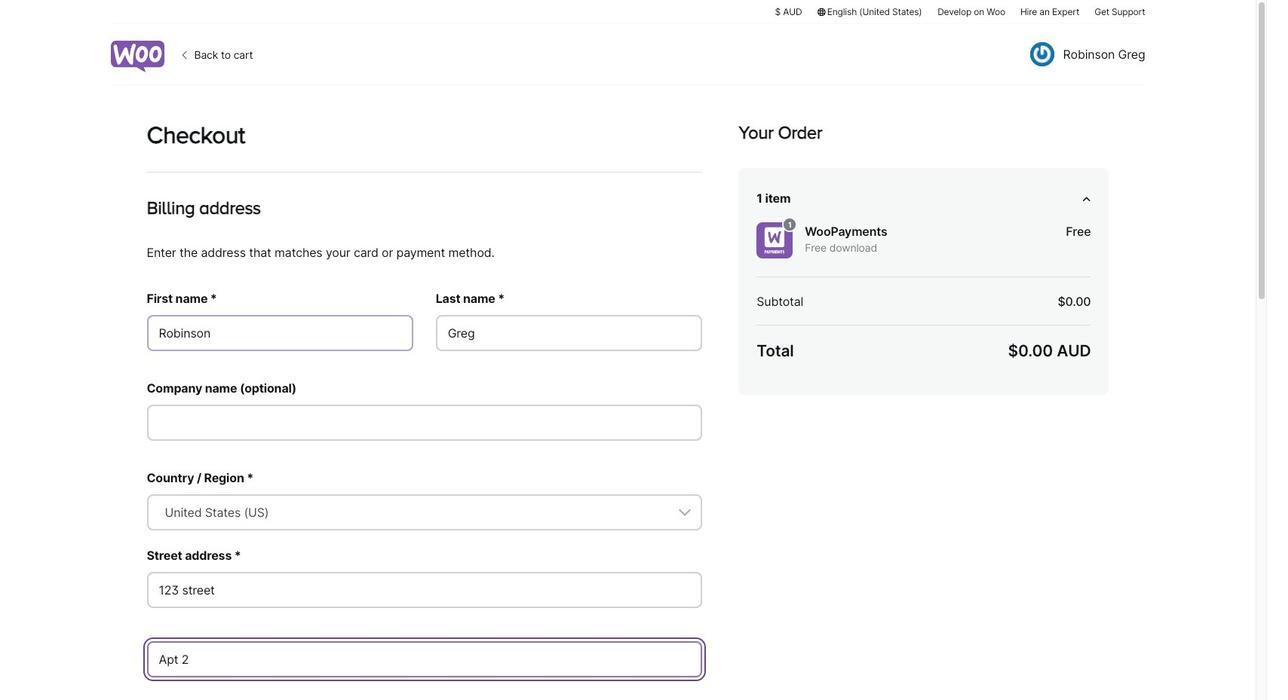 Task type: describe. For each thing, give the bounding box(es) containing it.
House number and street name text field
[[147, 573, 702, 609]]

Country / Region field
[[147, 495, 702, 531]]

angle down image
[[1083, 193, 1091, 205]]

none text field inside the country / region field
[[159, 504, 690, 522]]



Task type: vqa. For each thing, say whether or not it's contained in the screenshot.
Product Icon
yes



Task type: locate. For each thing, give the bounding box(es) containing it.
open account menu image
[[1030, 42, 1054, 66]]

regular image
[[182, 51, 188, 60]]

product icon image
[[757, 223, 793, 259]]

Apartment, suite, unit, etc. (optional) text field
[[147, 642, 702, 678]]

None text field
[[147, 315, 413, 352], [436, 315, 702, 352], [147, 405, 702, 441], [147, 315, 413, 352], [436, 315, 702, 352], [147, 405, 702, 441]]

None text field
[[159, 504, 690, 522]]



